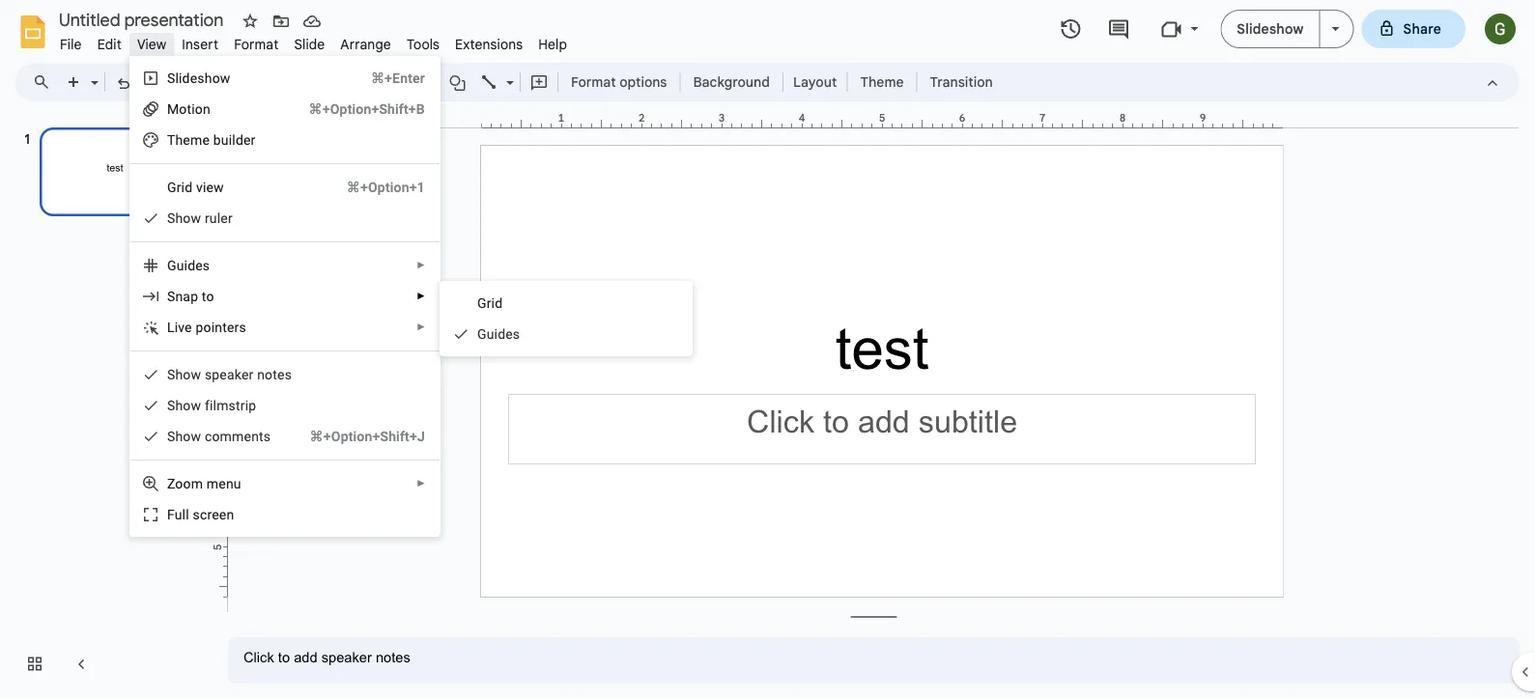 Task type: vqa. For each thing, say whether or not it's contained in the screenshot.
ilmstrip
yes



Task type: locate. For each thing, give the bounding box(es) containing it.
speaker
[[205, 367, 254, 383]]

r down view on the top left
[[205, 210, 210, 226]]

menu
[[123, 56, 441, 700], [440, 281, 693, 357]]

format
[[234, 36, 279, 53], [571, 73, 616, 90]]

show left c
[[167, 429, 201, 444]]

zoom menu z element
[[167, 476, 247, 492]]

gui
[[167, 258, 188, 273]]

layout button
[[787, 68, 843, 97]]

Rename text field
[[52, 8, 235, 31]]

help menu item
[[531, 33, 575, 56]]

show up show f ilmstrip
[[167, 367, 201, 383]]

d
[[188, 258, 195, 273]]

rid
[[176, 179, 193, 195]]

format for format
[[234, 36, 279, 53]]

► left g uides
[[416, 322, 426, 333]]

show left the f
[[167, 398, 201, 414]]

g left id
[[477, 295, 487, 311]]

menu bar banner
[[0, 0, 1535, 700]]

es
[[195, 258, 210, 273]]

r
[[205, 210, 210, 226], [487, 295, 491, 311]]

g down "g r id"
[[477, 326, 487, 342]]

1 vertical spatial g
[[477, 295, 487, 311]]

oom
[[175, 476, 203, 492]]

format for format options
[[571, 73, 616, 90]]

the m e builder
[[167, 132, 256, 148]]

► down ⌘+option+1
[[416, 260, 426, 271]]

background
[[693, 73, 770, 90]]

new slide with layout image
[[86, 70, 99, 76]]

format menu item
[[226, 33, 286, 56]]

menu bar inside menu bar banner
[[52, 25, 575, 57]]

1 vertical spatial slideshow
[[167, 70, 230, 86]]

l ive pointers
[[167, 319, 246, 335]]

full screen u element
[[167, 507, 240, 523]]

show comments c element
[[167, 429, 277, 444]]

0 vertical spatial g
[[167, 179, 176, 195]]

view
[[196, 179, 224, 195]]

2 ► from the top
[[416, 291, 426, 302]]

menu containing slideshow
[[123, 56, 441, 700]]

e
[[202, 132, 210, 148]]

slideshow left start slideshow (⌘+enter) icon
[[1237, 20, 1304, 37]]

show ruler r element
[[167, 210, 239, 226]]

Menus field
[[24, 69, 67, 96]]

show r uler
[[167, 210, 233, 226]]

share
[[1404, 20, 1442, 37]]

format down star checkbox
[[234, 36, 279, 53]]

0 vertical spatial slideshow
[[1237, 20, 1304, 37]]

show down rid
[[167, 210, 201, 226]]

1 horizontal spatial format
[[571, 73, 616, 90]]

menu bar
[[52, 25, 575, 57]]

arrange menu item
[[333, 33, 399, 56]]

u
[[175, 507, 182, 523]]

► left "g r id"
[[416, 291, 426, 302]]

► down ⌘+option+shift+j
[[416, 478, 426, 489]]

slideshow inside button
[[1237, 20, 1304, 37]]

slideshow up motion a element
[[167, 70, 230, 86]]

menu containing g
[[440, 281, 693, 357]]

0 horizontal spatial slideshow
[[167, 70, 230, 86]]

background button
[[685, 68, 779, 97]]

g left view on the top left
[[167, 179, 176, 195]]

g
[[167, 179, 176, 195], [477, 295, 487, 311], [477, 326, 487, 342]]

4 show from the top
[[167, 429, 201, 444]]

theme button
[[852, 68, 913, 97]]

1 vertical spatial r
[[487, 295, 491, 311]]

r up g uides
[[487, 295, 491, 311]]

2 vertical spatial g
[[477, 326, 487, 342]]

⌘+option+shift+j element
[[287, 427, 425, 446]]

0 horizontal spatial r
[[205, 210, 210, 226]]

⌘+option+1
[[347, 179, 425, 195]]

g for uides
[[477, 326, 487, 342]]

motion
[[167, 101, 211, 117]]

f
[[205, 398, 210, 414]]

f u ll screen
[[167, 507, 234, 523]]

otes
[[265, 367, 292, 383]]

show
[[167, 210, 201, 226], [167, 367, 201, 383], [167, 398, 201, 414], [167, 429, 201, 444]]

1 horizontal spatial slideshow
[[1237, 20, 1304, 37]]

layout
[[793, 73, 837, 90]]

slide
[[294, 36, 325, 53]]

navigation
[[0, 109, 213, 700]]

g r id
[[477, 295, 503, 311]]

motion a element
[[167, 101, 216, 117]]

1 show from the top
[[167, 210, 201, 226]]

3 ► from the top
[[416, 322, 426, 333]]

slideshow
[[1237, 20, 1304, 37], [167, 70, 230, 86]]

0 vertical spatial format
[[234, 36, 279, 53]]

m
[[190, 132, 202, 148]]

insert menu item
[[174, 33, 226, 56]]

gui d es
[[167, 258, 210, 273]]

z oom menu
[[167, 476, 241, 492]]

3 show from the top
[[167, 398, 201, 414]]

select line image
[[501, 70, 514, 76]]

live pointers l element
[[167, 319, 252, 335]]

application containing slideshow
[[0, 0, 1535, 700]]

1 ► from the top
[[416, 260, 426, 271]]

0 vertical spatial r
[[205, 210, 210, 226]]

ll
[[182, 507, 189, 523]]

⌘+option+shift+j
[[310, 429, 425, 444]]

id
[[491, 295, 503, 311]]

format left options
[[571, 73, 616, 90]]

tools menu item
[[399, 33, 447, 56]]

view menu item
[[129, 33, 174, 56]]

snap to
[[167, 288, 214, 304]]

application
[[0, 0, 1535, 700]]

l
[[167, 319, 175, 335]]

2 show from the top
[[167, 367, 201, 383]]

extensions
[[455, 36, 523, 53]]

1 horizontal spatial r
[[487, 295, 491, 311]]

builder
[[213, 132, 256, 148]]

0 horizontal spatial format
[[234, 36, 279, 53]]

slideshow p element
[[167, 70, 236, 86]]

show for show r uler
[[167, 210, 201, 226]]

menu bar containing file
[[52, 25, 575, 57]]

format inside "menu item"
[[234, 36, 279, 53]]

transition button
[[921, 68, 1002, 97]]

format inside button
[[571, 73, 616, 90]]

the
[[167, 132, 190, 148]]

4 ► from the top
[[416, 478, 426, 489]]

►
[[416, 260, 426, 271], [416, 291, 426, 302], [416, 322, 426, 333], [416, 478, 426, 489]]

grid r element
[[477, 295, 509, 311]]

1 vertical spatial format
[[571, 73, 616, 90]]



Task type: describe. For each thing, give the bounding box(es) containing it.
pointers
[[196, 319, 246, 335]]

extensions menu item
[[447, 33, 531, 56]]

shape image
[[447, 69, 469, 96]]

z
[[167, 476, 175, 492]]

theme builder m element
[[167, 132, 261, 148]]

slideshow for "slideshow" button
[[1237, 20, 1304, 37]]

file menu item
[[52, 33, 90, 56]]

uides
[[487, 326, 520, 342]]

edit
[[97, 36, 122, 53]]

c
[[205, 429, 212, 444]]

r for id
[[487, 295, 491, 311]]

r for uler
[[205, 210, 210, 226]]

⌘+option+1 element
[[324, 178, 425, 197]]

share button
[[1362, 10, 1466, 48]]

ilmstrip
[[210, 398, 256, 414]]

Star checkbox
[[237, 8, 264, 35]]

transition
[[930, 73, 993, 90]]

edit menu item
[[90, 33, 129, 56]]

omments
[[212, 429, 271, 444]]

theme
[[860, 73, 904, 90]]

show for show f ilmstrip
[[167, 398, 201, 414]]

g rid view
[[167, 179, 224, 195]]

show f ilmstrip
[[167, 398, 256, 414]]

ive
[[175, 319, 192, 335]]

screen
[[193, 507, 234, 523]]

slideshow button
[[1221, 10, 1320, 48]]

f
[[167, 507, 175, 523]]

g uides
[[477, 326, 520, 342]]

start slideshow (⌘+enter) image
[[1332, 27, 1340, 31]]

guides d element
[[167, 258, 216, 273]]

options
[[620, 73, 667, 90]]

main toolbar
[[57, 68, 1003, 97]]

uler
[[210, 210, 233, 226]]

insert
[[182, 36, 219, 53]]

slide menu item
[[286, 33, 333, 56]]

⌘+option+shift+b element
[[286, 100, 425, 119]]

format options
[[571, 73, 667, 90]]

slideshow for slideshow p element
[[167, 70, 230, 86]]

show for show c omments
[[167, 429, 201, 444]]

to
[[202, 288, 214, 304]]

view
[[137, 36, 166, 53]]

snap to x element
[[167, 288, 220, 304]]

⌘+enter
[[371, 70, 425, 86]]

help
[[538, 36, 567, 53]]

snap
[[167, 288, 198, 304]]

g for rid
[[167, 179, 176, 195]]

show speaker n otes
[[167, 367, 292, 383]]

menu
[[207, 476, 241, 492]]

⌘+enter element
[[348, 69, 425, 88]]

► for es
[[416, 260, 426, 271]]

► for l ive pointers
[[416, 322, 426, 333]]

show for show speaker n otes
[[167, 367, 201, 383]]

n
[[257, 367, 265, 383]]

g for r
[[477, 295, 487, 311]]

show c omments
[[167, 429, 271, 444]]

show filmstrip f element
[[167, 398, 262, 414]]

► for z oom menu
[[416, 478, 426, 489]]

⌘+option+shift+b
[[309, 101, 425, 117]]

format options button
[[562, 68, 676, 97]]

grid view g element
[[167, 179, 230, 195]]

tools
[[407, 36, 440, 53]]

file
[[60, 36, 82, 53]]

show speaker notes n element
[[167, 367, 298, 383]]

guides g element
[[477, 326, 526, 342]]

arrange
[[340, 36, 391, 53]]



